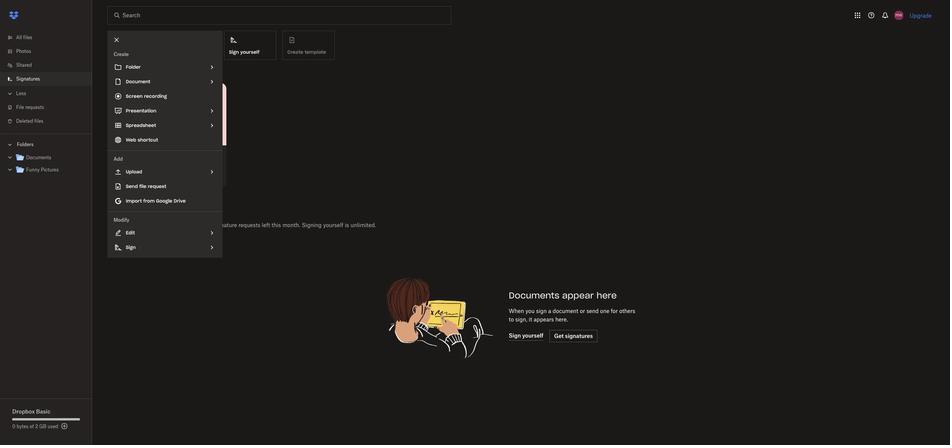 Task type: locate. For each thing, give the bounding box(es) containing it.
sign yourself button
[[224, 31, 276, 60]]

tab list
[[107, 216, 929, 234]]

menu
[[107, 31, 223, 258]]

recording
[[144, 93, 167, 99]]

1 vertical spatial documents
[[107, 222, 137, 228]]

1 3 from the left
[[197, 222, 200, 228]]

2 horizontal spatial documents
[[509, 290, 560, 301]]

ready
[[199, 151, 211, 156]]

signatures
[[151, 66, 177, 72]]

file requests
[[16, 104, 44, 110]]

get more space image
[[60, 422, 69, 431]]

file
[[16, 104, 24, 110]]

upgrade link
[[910, 12, 932, 19]]

funny pictures
[[26, 167, 59, 173]]

0 vertical spatial files
[[23, 35, 32, 40]]

edit menu item
[[107, 226, 223, 240]]

to right ready
[[212, 151, 216, 156]]

of
[[202, 222, 207, 228], [30, 424, 34, 430]]

0 horizontal spatial to
[[212, 151, 216, 156]]

so
[[162, 151, 167, 156]]

sign inside menu item
[[126, 245, 136, 250]]

send file request menu item
[[107, 179, 223, 194]]

0 vertical spatial requests
[[25, 104, 44, 110]]

1 vertical spatial yourself
[[323, 222, 343, 228]]

0 vertical spatial signature
[[140, 151, 161, 156]]

photos link
[[6, 45, 92, 58]]

to inside when you sign a document or send one for others to sign, it appears here.
[[509, 316, 514, 323]]

group
[[0, 150, 92, 182]]

2 vertical spatial documents
[[509, 290, 560, 301]]

0 horizontal spatial signature
[[140, 151, 161, 156]]

dropbox basic
[[12, 408, 51, 415]]

funny
[[26, 167, 40, 173]]

files right the 'all'
[[23, 35, 32, 40]]

drive
[[174, 198, 186, 204]]

1 vertical spatial to
[[509, 316, 514, 323]]

tab list containing documents
[[107, 216, 929, 234]]

list
[[0, 26, 92, 134]]

1 create from the top
[[114, 51, 129, 57]]

1 horizontal spatial signatures
[[107, 204, 145, 212]]

0 horizontal spatial requests
[[25, 104, 44, 110]]

1 horizontal spatial files
[[34, 118, 43, 124]]

signatures
[[16, 76, 40, 82], [107, 204, 145, 212]]

documents up the you at right bottom
[[509, 290, 560, 301]]

create up sign.
[[114, 151, 128, 156]]

it
[[529, 316, 532, 323]]

to
[[212, 151, 216, 156], [509, 316, 514, 323]]

appear
[[562, 290, 594, 301]]

less
[[16, 91, 26, 96]]

0 horizontal spatial signatures
[[16, 76, 40, 82]]

1 horizontal spatial requests
[[239, 222, 260, 228]]

you
[[526, 308, 535, 314]]

files for all files
[[23, 35, 32, 40]]

menu containing create
[[107, 31, 223, 258]]

0 vertical spatial of
[[202, 222, 207, 228]]

requests
[[25, 104, 44, 110], [239, 222, 260, 228]]

group containing documents
[[0, 150, 92, 182]]

upload
[[126, 169, 142, 175]]

create your signature so you're always ready to sign.
[[114, 151, 216, 164]]

sign yourself
[[229, 49, 260, 55]]

web
[[126, 137, 136, 143]]

send
[[126, 183, 138, 189]]

signatures down shared
[[16, 76, 40, 82]]

0 vertical spatial signatures
[[16, 76, 40, 82]]

when you sign a document or send one for others to sign, it appears here.
[[509, 308, 635, 323]]

all
[[16, 35, 22, 40]]

requests right file
[[25, 104, 44, 110]]

create down "close" icon
[[114, 51, 129, 57]]

sign
[[229, 49, 239, 55], [126, 245, 136, 250]]

1 horizontal spatial of
[[202, 222, 207, 228]]

shared link
[[6, 58, 92, 72]]

used
[[48, 424, 58, 430]]

0 horizontal spatial yourself
[[240, 49, 260, 55]]

to inside create your signature so you're always ready to sign.
[[212, 151, 216, 156]]

requests left left
[[239, 222, 260, 228]]

1 horizontal spatial signature
[[213, 222, 237, 228]]

document
[[126, 79, 150, 84]]

1 vertical spatial requests
[[239, 222, 260, 228]]

web shortcut
[[126, 137, 158, 143]]

from
[[143, 198, 155, 204]]

spreadsheet
[[126, 122, 156, 128]]

files right deleted
[[34, 118, 43, 124]]

bytes
[[17, 424, 28, 430]]

1 vertical spatial files
[[34, 118, 43, 124]]

1 vertical spatial signature
[[213, 222, 237, 228]]

1 vertical spatial of
[[30, 424, 34, 430]]

2 create from the top
[[114, 151, 128, 156]]

documents
[[26, 155, 51, 160], [107, 222, 137, 228], [509, 290, 560, 301]]

1 horizontal spatial to
[[509, 316, 514, 323]]

documents up funny pictures
[[26, 155, 51, 160]]

None field
[[0, 0, 59, 8]]

create inside menu
[[114, 51, 129, 57]]

file
[[139, 183, 146, 189]]

a
[[548, 308, 551, 314]]

less image
[[6, 90, 14, 97]]

create for create
[[114, 51, 129, 57]]

1 vertical spatial sign
[[126, 245, 136, 250]]

0 horizontal spatial 3
[[197, 222, 200, 228]]

your
[[129, 151, 139, 156]]

1 horizontal spatial sign
[[229, 49, 239, 55]]

web shortcut menu item
[[107, 133, 223, 147]]

signature
[[140, 151, 161, 156], [213, 222, 237, 228]]

create inside create your signature so you're always ready to sign.
[[114, 151, 128, 156]]

funny pictures link
[[15, 165, 86, 175]]

shortcut
[[138, 137, 158, 143]]

0 vertical spatial yourself
[[240, 49, 260, 55]]

0 vertical spatial to
[[212, 151, 216, 156]]

yourself
[[240, 49, 260, 55], [323, 222, 343, 228]]

dropbox
[[12, 408, 35, 415]]

month.
[[283, 222, 300, 228]]

0 horizontal spatial files
[[23, 35, 32, 40]]

when
[[509, 308, 524, 314]]

with
[[138, 66, 149, 72]]

deleted
[[16, 118, 33, 124]]

sign inside button
[[229, 49, 239, 55]]

import from google drive menu item
[[107, 194, 223, 208]]

1 vertical spatial create
[[114, 151, 128, 156]]

presentation
[[126, 108, 156, 114]]

3 of 3 signature requests left this month. signing yourself is unlimited.
[[197, 222, 376, 228]]

3
[[197, 222, 200, 228], [208, 222, 212, 228]]

0 vertical spatial documents
[[26, 155, 51, 160]]

2
[[35, 424, 38, 430]]

unlimited.
[[351, 222, 376, 228]]

documents up edit
[[107, 222, 137, 228]]

1 horizontal spatial documents
[[107, 222, 137, 228]]

0 vertical spatial sign
[[229, 49, 239, 55]]

1 horizontal spatial 3
[[208, 222, 212, 228]]

create
[[114, 51, 129, 57], [114, 151, 128, 156]]

files
[[23, 35, 32, 40], [34, 118, 43, 124]]

appears
[[534, 316, 554, 323]]

0 horizontal spatial of
[[30, 424, 34, 430]]

1 horizontal spatial yourself
[[323, 222, 343, 228]]

2 3 from the left
[[208, 222, 212, 228]]

1 vertical spatial signatures
[[107, 204, 145, 212]]

to down when
[[509, 316, 514, 323]]

0 vertical spatial create
[[114, 51, 129, 57]]

or
[[580, 308, 585, 314]]

signatures up modify
[[107, 204, 145, 212]]

send
[[587, 308, 599, 314]]

0 horizontal spatial sign
[[126, 245, 136, 250]]

others
[[620, 308, 635, 314]]

signatures inside list item
[[16, 76, 40, 82]]

google
[[156, 198, 172, 204]]



Task type: describe. For each thing, give the bounding box(es) containing it.
for
[[611, 308, 618, 314]]

you're
[[168, 151, 181, 156]]

close image
[[110, 33, 123, 46]]

document
[[553, 308, 579, 314]]

of inside tab list
[[202, 222, 207, 228]]

folders button
[[0, 139, 92, 150]]

send file request
[[126, 183, 166, 189]]

get
[[107, 66, 117, 72]]

files for deleted files
[[34, 118, 43, 124]]

left
[[262, 222, 270, 228]]

always
[[182, 151, 197, 156]]

here
[[597, 290, 617, 301]]

gb
[[39, 424, 46, 430]]

upload menu item
[[107, 165, 223, 179]]

yourself inside button
[[240, 49, 260, 55]]

sign menu item
[[107, 240, 223, 255]]

document menu item
[[107, 74, 223, 89]]

signatures list item
[[0, 72, 92, 86]]

import from google drive
[[126, 198, 186, 204]]

file requests link
[[6, 101, 92, 114]]

documents link
[[15, 153, 86, 163]]

shared
[[16, 62, 32, 68]]

documents appear here
[[509, 290, 617, 301]]

all files
[[16, 35, 32, 40]]

here.
[[556, 316, 568, 323]]

list containing all files
[[0, 26, 92, 134]]

create for create your signature so you're always ready to sign.
[[114, 151, 128, 156]]

dropbox image
[[6, 8, 21, 23]]

all files link
[[6, 31, 92, 45]]

screen
[[126, 93, 143, 99]]

get started with signatures
[[107, 66, 177, 72]]

sign
[[536, 308, 547, 314]]

signatures link
[[6, 72, 92, 86]]

modify
[[114, 217, 129, 223]]

signing
[[302, 222, 322, 228]]

sign,
[[515, 316, 527, 323]]

folders
[[17, 142, 34, 147]]

basic
[[36, 408, 51, 415]]

import
[[126, 198, 142, 204]]

sign for sign yourself
[[229, 49, 239, 55]]

photos
[[16, 48, 31, 54]]

folder
[[126, 64, 141, 70]]

sign.
[[114, 158, 124, 164]]

screen recording menu item
[[107, 89, 223, 104]]

sign for sign
[[126, 245, 136, 250]]

started
[[118, 66, 137, 72]]

folder menu item
[[107, 60, 223, 74]]

0
[[12, 424, 15, 430]]

documents for documents appear here
[[509, 290, 560, 301]]

0 horizontal spatial documents
[[26, 155, 51, 160]]

deleted files link
[[6, 114, 92, 128]]

screen recording
[[126, 93, 167, 99]]

upgrade
[[910, 12, 932, 19]]

spreadsheet menu item
[[107, 118, 223, 133]]

signature inside create your signature so you're always ready to sign.
[[140, 151, 161, 156]]

is
[[345, 222, 349, 228]]

documents for documents tab
[[107, 222, 137, 228]]

signature inside tab list
[[213, 222, 237, 228]]

0 bytes of 2 gb used
[[12, 424, 58, 430]]

add
[[114, 156, 123, 162]]

presentation menu item
[[107, 104, 223, 118]]

documents tab
[[107, 216, 137, 234]]

request
[[148, 183, 166, 189]]

this
[[272, 222, 281, 228]]

deleted files
[[16, 118, 43, 124]]

one
[[600, 308, 610, 314]]

pictures
[[41, 167, 59, 173]]

edit
[[126, 230, 135, 236]]



Task type: vqa. For each thing, say whether or not it's contained in the screenshot.
2nd Expand folder image
no



